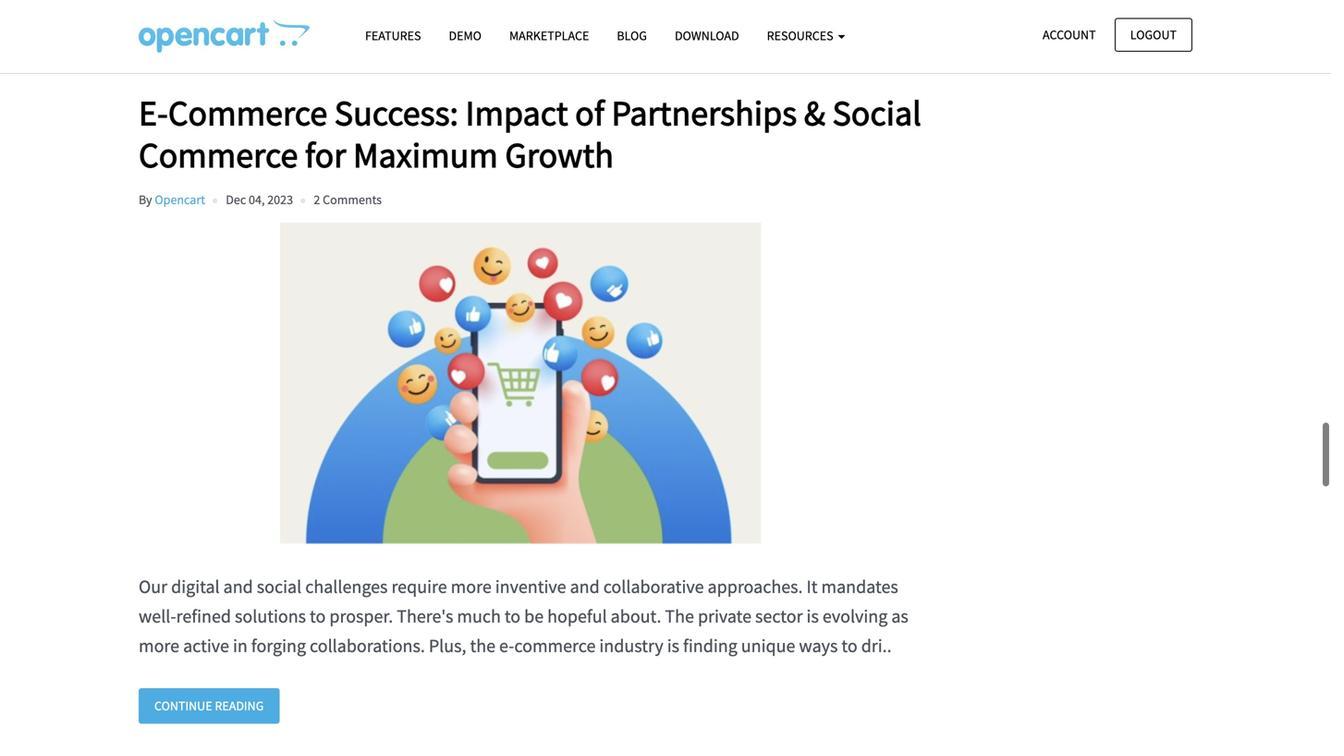 Task type: describe. For each thing, give the bounding box(es) containing it.
well-
[[139, 605, 176, 628]]

continue reading link
[[139, 689, 280, 724]]

features link
[[351, 19, 435, 52]]

2 and from the left
[[570, 576, 600, 599]]

the
[[470, 635, 496, 658]]

much
[[457, 605, 501, 628]]

logout link
[[1115, 18, 1193, 52]]

forging
[[251, 635, 306, 658]]

our digital and social challenges require more inventive and collaborative approaches. it mandates well-refined solutions to prosper. there's much to be hopeful about. the private sector is evolving as more active in forging collaborations. plus, the e-commerce industry is finding unique ways to dri..
[[139, 576, 909, 658]]

finding
[[683, 635, 738, 658]]

e-commerce success: impact of partnerships & social commerce for maximum growth link
[[139, 90, 922, 177]]

by
[[139, 191, 152, 208]]

our
[[139, 576, 167, 599]]

blog
[[617, 27, 647, 44]]

opencart link
[[155, 191, 205, 208]]

demo
[[449, 27, 482, 44]]

reading
[[215, 698, 264, 715]]

2
[[314, 191, 320, 208]]

refined
[[176, 605, 231, 628]]

as
[[891, 605, 909, 628]]

dec 04, 2023
[[226, 191, 293, 208]]

unique
[[741, 635, 795, 658]]

hopeful
[[547, 605, 607, 628]]

commerce up dec
[[139, 133, 298, 177]]

2023
[[267, 191, 293, 208]]

continue reading
[[154, 698, 264, 715]]

private
[[698, 605, 752, 628]]

for
[[305, 133, 346, 177]]

inventive
[[495, 576, 566, 599]]

demo link
[[435, 19, 495, 52]]

account
[[1043, 26, 1096, 43]]

challenges
[[305, 576, 388, 599]]

2 horizontal spatial to
[[842, 635, 858, 658]]

2 comments
[[314, 191, 382, 208]]

active
[[183, 635, 229, 658]]

be
[[524, 605, 544, 628]]

it
[[807, 576, 818, 599]]

dec
[[226, 191, 246, 208]]

social
[[257, 576, 302, 599]]

collaborative
[[603, 576, 704, 599]]

dri..
[[861, 635, 892, 658]]

ways
[[799, 635, 838, 658]]

download
[[675, 27, 739, 44]]

digital
[[171, 576, 220, 599]]



Task type: vqa. For each thing, say whether or not it's contained in the screenshot.
text field
no



Task type: locate. For each thing, give the bounding box(es) containing it.
download link
[[661, 19, 753, 52]]

0 horizontal spatial to
[[310, 605, 326, 628]]

marketplace link
[[495, 19, 603, 52]]

1 vertical spatial more
[[139, 635, 179, 658]]

0 vertical spatial more
[[451, 576, 492, 599]]

1 horizontal spatial is
[[807, 605, 819, 628]]

prosper.
[[329, 605, 393, 628]]

e-
[[499, 635, 514, 658]]

commerce down opencart - blog image at top
[[168, 90, 327, 135]]

0 vertical spatial is
[[807, 605, 819, 628]]

more up much
[[451, 576, 492, 599]]

and
[[223, 576, 253, 599], [570, 576, 600, 599]]

more down well- in the left of the page
[[139, 635, 179, 658]]

features
[[365, 27, 421, 44]]

to down the challenges at the left bottom of the page
[[310, 605, 326, 628]]

plus,
[[429, 635, 466, 658]]

and up hopeful
[[570, 576, 600, 599]]

sector
[[755, 605, 803, 628]]

by opencart
[[139, 191, 205, 208]]

is down the
[[667, 635, 680, 658]]

impact
[[466, 90, 568, 135]]

blog link
[[603, 19, 661, 52]]

1 horizontal spatial and
[[570, 576, 600, 599]]

resources link
[[753, 19, 859, 52]]

there's
[[397, 605, 453, 628]]

e-
[[139, 90, 168, 135]]

&
[[804, 90, 825, 135]]

marketplace
[[509, 27, 589, 44]]

to left dri..
[[842, 635, 858, 658]]

resources
[[767, 27, 836, 44]]

maximum
[[353, 133, 498, 177]]

industry
[[599, 635, 664, 658]]

success:
[[334, 90, 458, 135]]

1 vertical spatial is
[[667, 635, 680, 658]]

is down it
[[807, 605, 819, 628]]

0 horizontal spatial and
[[223, 576, 253, 599]]

approaches.
[[708, 576, 803, 599]]

commerce
[[168, 90, 327, 135], [139, 133, 298, 177]]

evolving
[[823, 605, 888, 628]]

logout
[[1130, 26, 1177, 43]]

to left be
[[505, 605, 521, 628]]

require
[[391, 576, 447, 599]]

comments
[[323, 191, 382, 208]]

opencart
[[155, 191, 205, 208]]

continue
[[154, 698, 212, 715]]

about.
[[611, 605, 661, 628]]

1 horizontal spatial more
[[451, 576, 492, 599]]

social
[[832, 90, 922, 135]]

account link
[[1027, 18, 1112, 52]]

growth
[[505, 133, 614, 177]]

to
[[310, 605, 326, 628], [505, 605, 521, 628], [842, 635, 858, 658]]

e-commerce success: impact of partnerships & social commerce for maximum growth
[[139, 90, 922, 177]]

1 horizontal spatial to
[[505, 605, 521, 628]]

partnerships
[[611, 90, 797, 135]]

0 horizontal spatial more
[[139, 635, 179, 658]]

04,
[[249, 191, 265, 208]]

the
[[665, 605, 694, 628]]

1 and from the left
[[223, 576, 253, 599]]

is
[[807, 605, 819, 628], [667, 635, 680, 658]]

collaborations.
[[310, 635, 425, 658]]

and left the social
[[223, 576, 253, 599]]

in
[[233, 635, 248, 658]]

opencart - blog image
[[139, 19, 310, 53]]

more
[[451, 576, 492, 599], [139, 635, 179, 658]]

0 horizontal spatial is
[[667, 635, 680, 658]]

of
[[575, 90, 604, 135]]

e-commerce success: impact of partnerships & social commerce for maximum growth image
[[139, 223, 904, 545]]

mandates
[[821, 576, 898, 599]]

commerce
[[514, 635, 596, 658]]

solutions
[[235, 605, 306, 628]]



